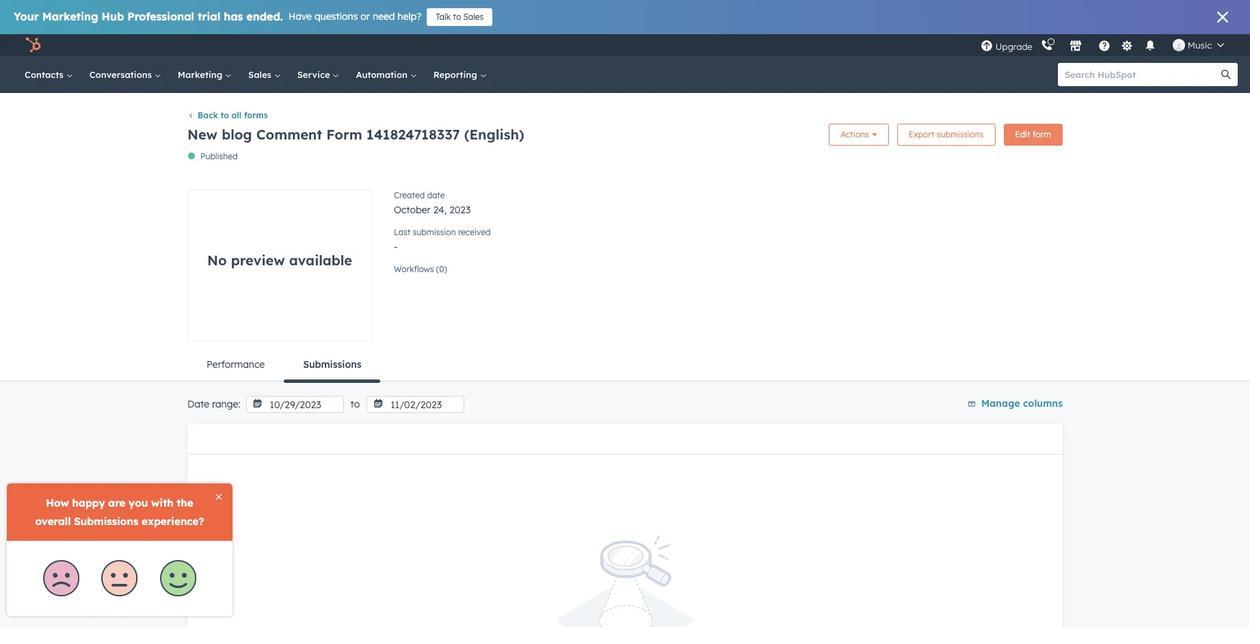 Task type: vqa. For each thing, say whether or not it's contained in the screenshot.
Date of change
no



Task type: describe. For each thing, give the bounding box(es) containing it.
141824718337
[[367, 126, 460, 143]]

trial
[[198, 10, 220, 23]]

navigation containing performance
[[187, 348, 1063, 383]]

all
[[232, 110, 242, 121]]

last
[[394, 227, 411, 238]]

contacts
[[25, 69, 66, 80]]

columns
[[1023, 398, 1063, 410]]

help button
[[1093, 34, 1116, 56]]

created
[[394, 190, 425, 201]]

2 vertical spatial to
[[351, 398, 360, 411]]

notifications button
[[1139, 34, 1162, 56]]

(0)
[[436, 264, 447, 275]]

date range:
[[187, 398, 240, 411]]

ended.
[[247, 10, 283, 23]]

created date october 24, 2023
[[394, 190, 471, 216]]

settings image
[[1121, 40, 1134, 52]]

form
[[327, 126, 362, 143]]

calling icon button
[[1036, 36, 1059, 54]]

manage columns button
[[967, 396, 1063, 413]]

help image
[[1099, 40, 1111, 53]]

no preview available
[[207, 252, 352, 269]]

notifications image
[[1144, 40, 1157, 53]]

talk to sales button
[[427, 8, 493, 26]]

settings link
[[1119, 38, 1136, 52]]

service
[[297, 69, 333, 80]]

(english)
[[464, 126, 524, 143]]

MM/DD/YYYY text field
[[246, 396, 344, 413]]

export submissions button
[[897, 124, 996, 146]]

calling icon image
[[1041, 40, 1053, 52]]

MM/DD/YYYY text field
[[367, 396, 465, 413]]

hubspot link
[[16, 37, 51, 53]]

edit
[[1016, 130, 1031, 140]]

1 vertical spatial marketing
[[178, 69, 225, 80]]

back to all forms
[[198, 110, 268, 121]]

to for back
[[221, 110, 229, 121]]

last submission received - workflows (0)
[[394, 227, 491, 275]]

questions
[[315, 10, 358, 23]]

blog
[[222, 126, 252, 143]]

to for talk
[[453, 12, 461, 22]]

actions button
[[829, 124, 889, 146]]

service link
[[289, 56, 348, 93]]

automation link
[[348, 56, 425, 93]]

marketing link
[[170, 56, 240, 93]]

marketplaces button
[[1062, 34, 1090, 56]]

or
[[361, 10, 370, 23]]

have
[[289, 10, 312, 23]]

contacts link
[[16, 56, 81, 93]]

has
[[224, 10, 243, 23]]

performance
[[207, 359, 265, 371]]

conversations link
[[81, 56, 170, 93]]

menu containing music
[[980, 34, 1234, 56]]

search image
[[1222, 70, 1231, 79]]

0 horizontal spatial marketing
[[42, 10, 98, 23]]

talk
[[436, 12, 451, 22]]

conversations
[[89, 69, 154, 80]]



Task type: locate. For each thing, give the bounding box(es) containing it.
submissions
[[937, 130, 984, 140]]

Search HubSpot search field
[[1058, 63, 1226, 86]]

available
[[289, 252, 352, 269]]

new
[[187, 126, 218, 143]]

to right talk
[[453, 12, 461, 22]]

automation
[[356, 69, 410, 80]]

close image
[[1218, 12, 1229, 23]]

2 horizontal spatial to
[[453, 12, 461, 22]]

export
[[909, 130, 935, 140]]

new blog comment form 141824718337 (english) banner
[[187, 120, 1063, 151]]

date
[[187, 398, 209, 411]]

marketing
[[42, 10, 98, 23], [178, 69, 225, 80]]

comment
[[256, 126, 322, 143]]

to left 'all'
[[221, 110, 229, 121]]

0 vertical spatial sales
[[463, 12, 484, 22]]

to
[[453, 12, 461, 22], [221, 110, 229, 121], [351, 398, 360, 411]]

export submissions
[[909, 130, 984, 140]]

submissions
[[303, 359, 362, 371]]

need
[[373, 10, 395, 23]]

hubspot image
[[25, 37, 41, 53]]

preview
[[231, 252, 285, 269]]

24,
[[433, 204, 447, 216]]

-
[[394, 241, 398, 253]]

sales
[[463, 12, 484, 22], [248, 69, 274, 80]]

to inside button
[[453, 12, 461, 22]]

professional
[[127, 10, 194, 23]]

upgrade
[[996, 41, 1033, 52]]

sales inside button
[[463, 12, 484, 22]]

marketplaces image
[[1070, 40, 1082, 53]]

manage columns
[[982, 398, 1063, 410]]

date
[[427, 190, 445, 201]]

received
[[458, 227, 491, 238]]

workflows
[[394, 264, 434, 275]]

submissions button
[[284, 348, 381, 383]]

1 vertical spatial sales
[[248, 69, 274, 80]]

search button
[[1215, 63, 1238, 86]]

0 vertical spatial marketing
[[42, 10, 98, 23]]

upgrade image
[[981, 40, 993, 52]]

sales right talk
[[463, 12, 484, 22]]

manage
[[982, 398, 1020, 410]]

2023
[[450, 204, 471, 216]]

0 horizontal spatial to
[[221, 110, 229, 121]]

published
[[200, 151, 238, 162]]

form
[[1033, 130, 1051, 140]]

music
[[1188, 40, 1212, 51]]

help?
[[398, 10, 422, 23]]

1 vertical spatial to
[[221, 110, 229, 121]]

navigation
[[187, 348, 1063, 383]]

1 horizontal spatial marketing
[[178, 69, 225, 80]]

forms
[[244, 110, 268, 121]]

your marketing hub professional trial has ended. have questions or need help?
[[14, 10, 422, 23]]

edit form button
[[1004, 124, 1063, 146]]

greg robinson image
[[1173, 39, 1185, 51]]

back
[[198, 110, 218, 121]]

music button
[[1165, 34, 1233, 56]]

1 horizontal spatial to
[[351, 398, 360, 411]]

reporting
[[434, 69, 480, 80]]

range:
[[212, 398, 240, 411]]

back to all forms link
[[187, 110, 268, 121]]

marketing up back
[[178, 69, 225, 80]]

sales up the forms
[[248, 69, 274, 80]]

performance button
[[187, 348, 284, 381]]

1 horizontal spatial sales
[[463, 12, 484, 22]]

reporting link
[[425, 56, 495, 93]]

to down submissions button
[[351, 398, 360, 411]]

your
[[14, 10, 39, 23]]

actions
[[841, 130, 869, 140]]

new blog comment form 141824718337 (english)
[[187, 126, 524, 143]]

october
[[394, 204, 431, 216]]

0 horizontal spatial sales
[[248, 69, 274, 80]]

no
[[207, 252, 227, 269]]

submission
[[413, 227, 456, 238]]

menu
[[980, 34, 1234, 56]]

edit form
[[1016, 130, 1051, 140]]

marketing left hub
[[42, 10, 98, 23]]

sales link
[[240, 56, 289, 93]]

talk to sales
[[436, 12, 484, 22]]

hub
[[102, 10, 124, 23]]

0 vertical spatial to
[[453, 12, 461, 22]]



